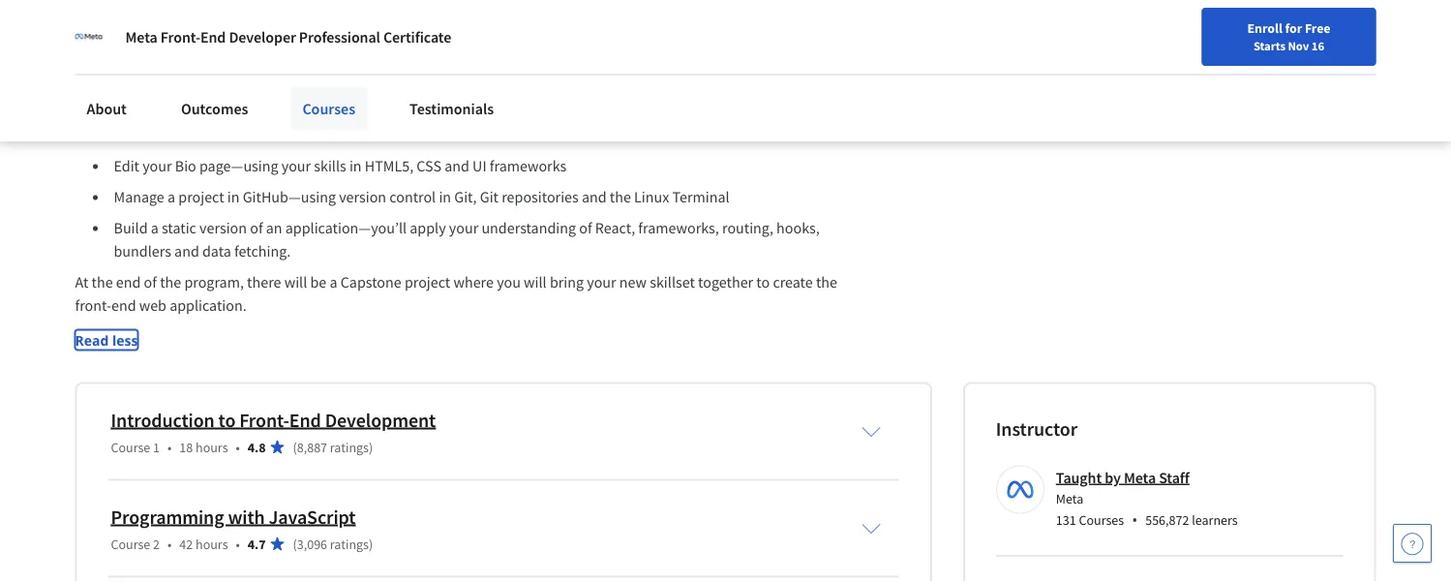 Task type: describe. For each thing, give the bounding box(es) containing it.
are inside at the end of each course, you'll complete a project to test your new skills and ensure you understand the criteria before moving on to the next course. there are 9 projects in which you'll use a lab environment or a web application to perform tasks such as:
[[309, 95, 330, 114]]

can
[[465, 10, 488, 29]]

data
[[202, 242, 231, 261]]

programming with javascript link
[[111, 505, 356, 529]]

courses link
[[291, 87, 367, 130]]

on inside at the end of each course, you'll complete a project to test your new skills and ensure you understand the criteria before moving on to the next course. there are 9 projects in which you'll use a lab environment or a web application to perform tasks such as:
[[127, 95, 144, 114]]

your inside build a static version of an application—you'll apply your understanding of react, frameworks, routing, hooks, bundlers and data fetching.
[[449, 219, 479, 238]]

0 vertical spatial end
[[200, 27, 226, 46]]

1 horizontal spatial meta
[[1057, 491, 1084, 508]]

bio
[[175, 157, 196, 176]]

enroll for free starts nov 16
[[1248, 19, 1331, 53]]

outcomes link
[[169, 87, 260, 130]]

at for at the end of the program, there will be a capstone project where you will bring your new skillset together to create the front-end web application.
[[75, 273, 89, 292]]

control
[[390, 188, 436, 207]]

2 vertical spatial you'll
[[456, 95, 492, 114]]

git,
[[455, 188, 477, 207]]

556,872
[[1146, 512, 1190, 529]]

page—using
[[199, 157, 279, 176]]

build a static version of an application—you'll apply your understanding of react, frameworks, routing, hooks, bundlers and data fetching.
[[114, 219, 823, 261]]

social
[[802, 10, 839, 29]]

0 vertical spatial meta
[[125, 27, 158, 46]]

2 will from the left
[[524, 273, 547, 292]]

your inside at the end of the program, there will be a capstone project where you will bring your new skillset together to create the front-end web application.
[[587, 273, 617, 292]]

skillset
[[650, 273, 695, 292]]

16
[[1312, 38, 1325, 53]]

manage a project in github—using version control in git, git repositories and the linux terminal
[[114, 188, 733, 207]]

a inside at the end of the program, there will be a capstone project where you will bring your new skillset together to create the front-end web application.
[[330, 273, 338, 292]]

tasks
[[75, 118, 108, 137]]

1 vertical spatial hands-
[[288, 10, 333, 29]]

) for programming with javascript
[[369, 536, 373, 553]]

course for introduction to front-end development
[[111, 439, 150, 456]]

complete inside at the end of each course, you'll complete a project to test your new skills and ensure you understand the criteria before moving on to the next course. there are 9 projects in which you'll use a lab environment or a web application to perform tasks such as:
[[283, 72, 344, 91]]

) for introduction to front-end development
[[369, 439, 373, 456]]

by
[[1105, 468, 1121, 488]]

program, inside throughout the program, you'll engage in hands-on activities that offer opportunities to practice and implement what you are learning. you'll complete hands-on projects that you can showcase during job interviews and on relevant social networks.
[[180, 0, 239, 6]]

testimonials
[[410, 99, 494, 118]]

engage
[[281, 0, 328, 6]]

a inside build a static version of an application—you'll apply your understanding of react, frameworks, routing, hooks, bundlers and data fetching.
[[151, 219, 159, 238]]

hours for programming
[[196, 536, 228, 553]]

starts
[[1254, 38, 1286, 53]]

0 vertical spatial version
[[339, 188, 387, 207]]

1 horizontal spatial hands-
[[347, 0, 391, 6]]

you'll
[[186, 10, 221, 29]]

the down each
[[163, 95, 185, 114]]

and left ui
[[445, 157, 470, 176]]

professional
[[299, 27, 381, 46]]

taught by meta staff meta 131 courses • 556,872 learners
[[1057, 468, 1239, 531]]

css
[[417, 157, 442, 176]]

capstone
[[341, 273, 402, 292]]

to inside at the end of the program, there will be a capstone project where you will bring your new skillset together to create the front-end web application.
[[757, 273, 770, 292]]

18
[[180, 439, 193, 456]]

at the end of each course, you'll complete a project to test your new skills and ensure you understand the criteria before moving on to the next course. there are 9 projects in which you'll use a lab environment or a web application to perform tasks such as:
[[75, 72, 849, 137]]

learners
[[1193, 512, 1239, 529]]

lab
[[532, 95, 552, 114]]

introduction
[[111, 408, 215, 432]]

the down the "bundlers"
[[160, 273, 181, 292]]

frameworks
[[490, 157, 567, 176]]

the left linux
[[610, 188, 631, 207]]

test
[[423, 72, 447, 91]]

criteria
[[753, 72, 799, 91]]

you down the activities
[[438, 10, 462, 29]]

131
[[1057, 512, 1077, 529]]

the up moving
[[92, 72, 113, 91]]

frameworks,
[[639, 219, 719, 238]]

what
[[801, 0, 833, 6]]

apply
[[410, 219, 446, 238]]

create
[[773, 273, 813, 292]]

relevant
[[746, 10, 799, 29]]

activities
[[411, 0, 469, 6]]

such
[[112, 118, 142, 137]]

to left test
[[407, 72, 420, 91]]

an
[[266, 219, 282, 238]]

a left lab
[[521, 95, 529, 114]]

react,
[[595, 219, 636, 238]]

of left react,
[[579, 219, 592, 238]]

on up certificate
[[391, 0, 408, 6]]

new inside at the end of each course, you'll complete a project to test your new skills and ensure you understand the criteria before moving on to the next course. there are 9 projects in which you'll use a lab environment or a web application to perform tasks such as:
[[483, 72, 510, 91]]

on down implement
[[726, 10, 743, 29]]

application
[[700, 95, 773, 114]]

hooks,
[[777, 219, 820, 238]]

testimonials link
[[398, 87, 506, 130]]

application.
[[170, 296, 247, 316]]

meta image
[[75, 23, 102, 50]]

1 vertical spatial you'll
[[244, 72, 280, 91]]

less
[[112, 331, 138, 350]]

linux
[[634, 188, 670, 207]]

42
[[180, 536, 193, 553]]

development
[[325, 408, 436, 432]]

project inside at the end of each course, you'll complete a project to test your new skills and ensure you understand the criteria before moving on to the next course. there are 9 projects in which you'll use a lab environment or a web application to perform tasks such as:
[[358, 72, 403, 91]]

there
[[269, 95, 306, 114]]

0 horizontal spatial skills
[[314, 157, 346, 176]]

courses inside taught by meta staff meta 131 courses • 556,872 learners
[[1079, 512, 1125, 529]]

the up application
[[728, 72, 750, 91]]

read less
[[75, 331, 138, 350]]

static
[[162, 219, 197, 238]]

developer
[[229, 27, 296, 46]]

end for on
[[116, 72, 141, 91]]

0 horizontal spatial that
[[409, 10, 435, 29]]

coursera image
[[23, 16, 146, 47]]

terminal
[[673, 188, 730, 207]]

programming with javascript
[[111, 505, 356, 529]]

before
[[802, 72, 844, 91]]

4.7
[[248, 536, 266, 553]]

• left 4.8
[[236, 439, 240, 456]]

throughout
[[75, 0, 152, 6]]

• left 4.7
[[236, 536, 240, 553]]

nov
[[1289, 38, 1310, 53]]

the right create
[[816, 273, 838, 292]]

you up networks.
[[75, 10, 99, 29]]

with
[[228, 505, 265, 529]]

projects inside at the end of each course, you'll complete a project to test your new skills and ensure you understand the criteria before moving on to the next course. there are 9 projects in which you'll use a lab environment or a web application to perform tasks such as:
[[344, 95, 396, 114]]

repositories
[[502, 188, 579, 207]]

showcase
[[492, 10, 555, 29]]

hours for introduction
[[196, 439, 228, 456]]

outcomes
[[181, 99, 248, 118]]

edit your bio page—using your skills in html5, css and ui frameworks
[[114, 157, 567, 176]]

course.
[[219, 95, 265, 114]]

during
[[558, 10, 600, 29]]

course for programming with javascript
[[111, 536, 150, 553]]

or
[[642, 95, 656, 114]]

use
[[495, 95, 518, 114]]



Task type: locate. For each thing, give the bounding box(es) containing it.
that down the activities
[[409, 10, 435, 29]]

• left 556,872
[[1132, 510, 1138, 531]]

new up use
[[483, 72, 510, 91]]

at up front-
[[75, 273, 89, 292]]

are left '9'
[[309, 95, 330, 114]]

1 vertical spatial complete
[[283, 72, 344, 91]]

practice
[[644, 0, 695, 6]]

end down the "bundlers"
[[116, 273, 141, 292]]

1 at from the top
[[75, 72, 89, 91]]

0 horizontal spatial new
[[483, 72, 510, 91]]

0 vertical spatial (
[[293, 439, 297, 456]]

1 vertical spatial course
[[111, 536, 150, 553]]

in inside at the end of each course, you'll complete a project to test your new skills and ensure you understand the criteria before moving on to the next course. there are 9 projects in which you'll use a lab environment or a web application to perform tasks such as:
[[399, 95, 411, 114]]

skills up github—using
[[314, 157, 346, 176]]

end up course,
[[200, 27, 226, 46]]

front- up 4.8
[[239, 408, 289, 432]]

course left the 2
[[111, 536, 150, 553]]

your right 'bring'
[[587, 273, 617, 292]]

staff
[[1160, 468, 1190, 488]]

ratings right 3,096
[[330, 536, 369, 553]]

0 vertical spatial complete
[[225, 10, 285, 29]]

2 ( from the top
[[293, 536, 297, 553]]

( down 'javascript'
[[293, 536, 297, 553]]

and down static
[[174, 242, 199, 261]]

to down criteria
[[776, 95, 790, 114]]

1 horizontal spatial that
[[472, 0, 499, 6]]

of inside at the end of each course, you'll complete a project to test your new skills and ensure you understand the criteria before moving on to the next course. there are 9 projects in which you'll use a lab environment or a web application to perform tasks such as:
[[144, 72, 157, 91]]

to inside throughout the program, you'll engage in hands-on activities that offer opportunities to practice and implement what you are learning. you'll complete hands-on projects that you can showcase during job interviews and on relevant social networks.
[[627, 0, 641, 6]]

meta down throughout
[[125, 27, 158, 46]]

to up the as:
[[147, 95, 160, 114]]

at for at the end of each course, you'll complete a project to test your new skills and ensure you understand the criteria before moving on to the next course. there are 9 projects in which you'll use a lab environment or a web application to perform tasks such as:
[[75, 72, 89, 91]]

you'll inside throughout the program, you'll engage in hands-on activities that offer opportunities to practice and implement what you are learning. you'll complete hands-on projects that you can showcase during job interviews and on relevant social networks.
[[242, 0, 278, 6]]

0 vertical spatial skills
[[513, 72, 546, 91]]

0 vertical spatial new
[[483, 72, 510, 91]]

complete right you'll
[[225, 10, 285, 29]]

and right practice
[[699, 0, 723, 6]]

2 vertical spatial end
[[111, 296, 136, 316]]

skills inside at the end of each course, you'll complete a project to test your new skills and ensure you understand the criteria before moving on to the next course. there are 9 projects in which you'll use a lab environment or a web application to perform tasks such as:
[[513, 72, 546, 91]]

instructor
[[997, 417, 1078, 441]]

new
[[483, 72, 510, 91], [620, 273, 647, 292]]

front- up each
[[161, 27, 200, 46]]

) down development
[[369, 439, 373, 456]]

your inside at the end of each course, you'll complete a project to test your new skills and ensure you understand the criteria before moving on to the next course. there are 9 projects in which you'll use a lab environment or a web application to perform tasks such as:
[[450, 72, 480, 91]]

on left certificate
[[333, 10, 350, 29]]

web
[[670, 95, 697, 114], [139, 296, 167, 316]]

hours right 18
[[196, 439, 228, 456]]

about link
[[75, 87, 138, 130]]

0 horizontal spatial end
[[200, 27, 226, 46]]

1 vertical spatial skills
[[314, 157, 346, 176]]

courses right '131'
[[1079, 512, 1125, 529]]

a down the 'professional'
[[347, 72, 354, 91]]

for
[[1286, 19, 1303, 37]]

perform
[[793, 95, 846, 114]]

you inside at the end of the program, there will be a capstone project where you will bring your new skillset together to create the front-end web application.
[[497, 273, 521, 292]]

2 ratings from the top
[[330, 536, 369, 553]]

0 horizontal spatial project
[[178, 188, 224, 207]]

to up interviews
[[627, 0, 641, 6]]

1 horizontal spatial new
[[620, 273, 647, 292]]

end inside at the end of each course, you'll complete a project to test your new skills and ensure you understand the criteria before moving on to the next course. there are 9 projects in which you'll use a lab environment or a web application to perform tasks such as:
[[116, 72, 141, 91]]

in down page—using
[[227, 188, 240, 207]]

the inside throughout the program, you'll engage in hands-on activities that offer opportunities to practice and implement what you are learning. you'll complete hands-on projects that you can showcase during job interviews and on relevant social networks.
[[155, 0, 177, 6]]

0 vertical spatial web
[[670, 95, 697, 114]]

meta right by
[[1124, 468, 1157, 488]]

1 vertical spatial project
[[178, 188, 224, 207]]

courses up the edit your bio page—using your skills in html5, css and ui frameworks
[[303, 99, 356, 118]]

end
[[116, 72, 141, 91], [116, 273, 141, 292], [111, 296, 136, 316]]

(
[[293, 439, 297, 456], [293, 536, 297, 553]]

to up course 1 • 18 hours •
[[218, 408, 236, 432]]

to left create
[[757, 273, 770, 292]]

show notifications image
[[1190, 24, 1214, 47]]

• inside taught by meta staff meta 131 courses • 556,872 learners
[[1132, 510, 1138, 531]]

1 horizontal spatial courses
[[1079, 512, 1125, 529]]

free
[[1306, 19, 1331, 37]]

in left which
[[399, 95, 411, 114]]

project left where
[[405, 273, 451, 292]]

next
[[188, 95, 215, 114]]

certificate
[[384, 27, 452, 46]]

2 vertical spatial project
[[405, 273, 451, 292]]

your up github—using
[[282, 157, 311, 176]]

ui
[[473, 157, 487, 176]]

about
[[87, 99, 127, 118]]

you
[[75, 10, 99, 29], [438, 10, 462, 29], [624, 72, 648, 91], [497, 273, 521, 292]]

in left html5,
[[350, 157, 362, 176]]

on
[[391, 0, 408, 6], [333, 10, 350, 29], [726, 10, 743, 29], [127, 95, 144, 114]]

skills up lab
[[513, 72, 546, 91]]

environment
[[555, 95, 639, 114]]

projects
[[353, 10, 405, 29], [344, 95, 396, 114]]

1 horizontal spatial front-
[[239, 408, 289, 432]]

2 vertical spatial meta
[[1057, 491, 1084, 508]]

0 vertical spatial ratings
[[330, 439, 369, 456]]

new left skillset on the left of the page
[[620, 273, 647, 292]]

you right where
[[497, 273, 521, 292]]

taught by meta staff image
[[999, 469, 1042, 511]]

( for javascript
[[293, 536, 297, 553]]

of left an
[[250, 219, 263, 238]]

version
[[339, 188, 387, 207], [200, 219, 247, 238]]

project
[[358, 72, 403, 91], [178, 188, 224, 207], [405, 273, 451, 292]]

front-
[[75, 296, 111, 316]]

at
[[75, 72, 89, 91], [75, 273, 89, 292]]

front-
[[161, 27, 200, 46], [239, 408, 289, 432]]

0 vertical spatial program,
[[180, 0, 239, 6]]

( 3,096 ratings )
[[293, 536, 373, 553]]

offer
[[502, 0, 532, 6]]

help center image
[[1402, 532, 1425, 555]]

the
[[155, 0, 177, 6], [92, 72, 113, 91], [728, 72, 750, 91], [163, 95, 185, 114], [610, 188, 631, 207], [92, 273, 113, 292], [160, 273, 181, 292], [816, 273, 838, 292]]

0 vertical spatial project
[[358, 72, 403, 91]]

ensure
[[577, 72, 621, 91]]

introduction to front-end development link
[[111, 408, 436, 432]]

implement
[[726, 0, 798, 6]]

0 horizontal spatial courses
[[303, 99, 356, 118]]

will left 'bring'
[[524, 273, 547, 292]]

of inside at the end of the program, there will be a capstone project where you will bring your new skillset together to create the front-end web application.
[[144, 273, 157, 292]]

programming
[[111, 505, 224, 529]]

on up such
[[127, 95, 144, 114]]

1 will from the left
[[284, 273, 307, 292]]

where
[[454, 273, 494, 292]]

1 vertical spatial (
[[293, 536, 297, 553]]

2 course from the top
[[111, 536, 150, 553]]

1 vertical spatial projects
[[344, 95, 396, 114]]

and inside build a static version of an application—you'll apply your understanding of react, frameworks, routing, hooks, bundlers and data fetching.
[[174, 242, 199, 261]]

program, up application.
[[184, 273, 244, 292]]

1 vertical spatial that
[[409, 10, 435, 29]]

in right engage
[[331, 0, 343, 6]]

program, up you'll
[[180, 0, 239, 6]]

1 horizontal spatial are
[[309, 95, 330, 114]]

menu item
[[1045, 19, 1170, 82]]

1 vertical spatial program,
[[184, 273, 244, 292]]

2 horizontal spatial project
[[405, 273, 451, 292]]

and up lab
[[549, 72, 574, 91]]

0 vertical spatial front-
[[161, 27, 200, 46]]

hands- down engage
[[288, 10, 333, 29]]

hours right 42
[[196, 536, 228, 553]]

web down the "bundlers"
[[139, 296, 167, 316]]

a right be
[[330, 273, 338, 292]]

0 vertical spatial hours
[[196, 439, 228, 456]]

complete
[[225, 10, 285, 29], [283, 72, 344, 91]]

0 horizontal spatial web
[[139, 296, 167, 316]]

0 vertical spatial course
[[111, 439, 150, 456]]

at the end of the program, there will be a capstone project where you will bring your new skillset together to create the front-end web application.
[[75, 273, 841, 316]]

1 horizontal spatial will
[[524, 273, 547, 292]]

a right "build"
[[151, 219, 159, 238]]

javascript
[[269, 505, 356, 529]]

0 vertical spatial at
[[75, 72, 89, 91]]

which
[[414, 95, 453, 114]]

• right 1 at the bottom left of the page
[[168, 439, 172, 456]]

0 horizontal spatial are
[[102, 10, 123, 29]]

you'll left use
[[456, 95, 492, 114]]

end up 8,887
[[289, 408, 321, 432]]

be
[[310, 273, 327, 292]]

0 vertical spatial are
[[102, 10, 123, 29]]

1 vertical spatial meta
[[1124, 468, 1157, 488]]

0 horizontal spatial version
[[200, 219, 247, 238]]

1 vertical spatial are
[[309, 95, 330, 114]]

as:
[[145, 118, 163, 137]]

web inside at the end of each course, you'll complete a project to test your new skills and ensure you understand the criteria before moving on to the next course. there are 9 projects in which you'll use a lab environment or a web application to perform tasks such as:
[[670, 95, 697, 114]]

1 vertical spatial hours
[[196, 536, 228, 553]]

your down git, at left
[[449, 219, 479, 238]]

2 hours from the top
[[196, 536, 228, 553]]

)
[[369, 439, 373, 456], [369, 536, 373, 553]]

1
[[153, 439, 160, 456]]

in inside throughout the program, you'll engage in hands-on activities that offer opportunities to practice and implement what you are learning. you'll complete hands-on projects that you can showcase during job interviews and on relevant social networks.
[[331, 0, 343, 6]]

0 horizontal spatial will
[[284, 273, 307, 292]]

ratings
[[330, 439, 369, 456], [330, 536, 369, 553]]

end up about
[[116, 72, 141, 91]]

0 vertical spatial courses
[[303, 99, 356, 118]]

fetching.
[[234, 242, 291, 261]]

0 vertical spatial you'll
[[242, 0, 278, 6]]

1 vertical spatial at
[[75, 273, 89, 292]]

moving
[[75, 95, 124, 114]]

introduction to front-end development
[[111, 408, 436, 432]]

2 ) from the top
[[369, 536, 373, 553]]

• right the 2
[[168, 536, 172, 553]]

hands-
[[347, 0, 391, 6], [288, 10, 333, 29]]

are inside throughout the program, you'll engage in hands-on activities that offer opportunities to practice and implement what you are learning. you'll complete hands-on projects that you can showcase during job interviews and on relevant social networks.
[[102, 10, 123, 29]]

None search field
[[276, 12, 654, 51]]

end for front-
[[116, 273, 141, 292]]

the up front-
[[92, 273, 113, 292]]

1 vertical spatial end
[[289, 408, 321, 432]]

read less button
[[75, 330, 138, 351]]

interviews
[[627, 10, 695, 29]]

a up static
[[168, 188, 175, 207]]

in
[[331, 0, 343, 6], [399, 95, 411, 114], [350, 157, 362, 176], [227, 188, 240, 207], [439, 188, 451, 207]]

your right test
[[450, 72, 480, 91]]

8,887
[[297, 439, 327, 456]]

1 horizontal spatial end
[[289, 408, 321, 432]]

routing,
[[723, 219, 774, 238]]

a right or
[[659, 95, 667, 114]]

1 horizontal spatial skills
[[513, 72, 546, 91]]

and up react,
[[582, 188, 607, 207]]

you'll up the developer
[[242, 0, 278, 6]]

1 vertical spatial )
[[369, 536, 373, 553]]

build
[[114, 219, 148, 238]]

1 ( from the top
[[293, 439, 297, 456]]

0 vertical spatial that
[[472, 0, 499, 6]]

ratings for front-
[[330, 439, 369, 456]]

0 vertical spatial end
[[116, 72, 141, 91]]

projects inside throughout the program, you'll engage in hands-on activities that offer opportunities to practice and implement what you are learning. you'll complete hands-on projects that you can showcase during job interviews and on relevant social networks.
[[353, 10, 405, 29]]

you up or
[[624, 72, 648, 91]]

1 vertical spatial courses
[[1079, 512, 1125, 529]]

1 horizontal spatial version
[[339, 188, 387, 207]]

2 horizontal spatial meta
[[1124, 468, 1157, 488]]

1 ratings from the top
[[330, 439, 369, 456]]

you'll up 'course.'
[[244, 72, 280, 91]]

each
[[160, 72, 191, 91]]

0 vertical spatial )
[[369, 439, 373, 456]]

a
[[347, 72, 354, 91], [521, 95, 529, 114], [659, 95, 667, 114], [168, 188, 175, 207], [151, 219, 159, 238], [330, 273, 338, 292]]

the up learning.
[[155, 0, 177, 6]]

version inside build a static version of an application—you'll apply your understanding of react, frameworks, routing, hooks, bundlers and data fetching.
[[200, 219, 247, 238]]

and inside at the end of each course, you'll complete a project to test your new skills and ensure you understand the criteria before moving on to the next course. there are 9 projects in which you'll use a lab environment or a web application to perform tasks such as:
[[549, 72, 574, 91]]

web down understand on the top
[[670, 95, 697, 114]]

course
[[111, 439, 150, 456], [111, 536, 150, 553]]

project inside at the end of the program, there will be a capstone project where you will bring your new skillset together to create the front-end web application.
[[405, 273, 451, 292]]

course 1 • 18 hours •
[[111, 439, 240, 456]]

end up less in the left of the page
[[111, 296, 136, 316]]

and right interviews
[[698, 10, 723, 29]]

are
[[102, 10, 123, 29], [309, 95, 330, 114]]

1 hours from the top
[[196, 439, 228, 456]]

your left bio
[[143, 157, 172, 176]]

1 horizontal spatial project
[[358, 72, 403, 91]]

opportunities
[[535, 0, 624, 6]]

course left 1 at the bottom left of the page
[[111, 439, 150, 456]]

of down the "bundlers"
[[144, 273, 157, 292]]

manage
[[114, 188, 164, 207]]

1 vertical spatial web
[[139, 296, 167, 316]]

( down introduction to front-end development link
[[293, 439, 297, 456]]

taught by meta staff link
[[1057, 468, 1190, 488]]

complete inside throughout the program, you'll engage in hands-on activities that offer opportunities to practice and implement what you are learning. you'll complete hands-on projects that you can showcase during job interviews and on relevant social networks.
[[225, 10, 285, 29]]

are down throughout
[[102, 10, 123, 29]]

( for front-
[[293, 439, 297, 456]]

course,
[[194, 72, 241, 91]]

of left each
[[144, 72, 157, 91]]

0 horizontal spatial hands-
[[288, 10, 333, 29]]

0 horizontal spatial meta
[[125, 27, 158, 46]]

1 horizontal spatial web
[[670, 95, 697, 114]]

read
[[75, 331, 109, 350]]

there
[[247, 273, 281, 292]]

0 vertical spatial hands-
[[347, 0, 391, 6]]

1 vertical spatial ratings
[[330, 536, 369, 553]]

1 vertical spatial front-
[[239, 408, 289, 432]]

in left git, at left
[[439, 188, 451, 207]]

new inside at the end of the program, there will be a capstone project where you will bring your new skillset together to create the front-end web application.
[[620, 273, 647, 292]]

version up application—you'll
[[339, 188, 387, 207]]

html5,
[[365, 157, 414, 176]]

complete up '9'
[[283, 72, 344, 91]]

program, inside at the end of the program, there will be a capstone project where you will bring your new skillset together to create the front-end web application.
[[184, 273, 244, 292]]

2
[[153, 536, 160, 553]]

4.8
[[248, 439, 266, 456]]

together
[[698, 273, 754, 292]]

0 horizontal spatial front-
[[161, 27, 200, 46]]

will left be
[[284, 273, 307, 292]]

web inside at the end of the program, there will be a capstone project where you will bring your new skillset together to create the front-end web application.
[[139, 296, 167, 316]]

2 at from the top
[[75, 273, 89, 292]]

1 ) from the top
[[369, 439, 373, 456]]

github—using
[[243, 188, 336, 207]]

end
[[200, 27, 226, 46], [289, 408, 321, 432]]

1 vertical spatial version
[[200, 219, 247, 238]]

1 course from the top
[[111, 439, 150, 456]]

ratings for javascript
[[330, 536, 369, 553]]

1 vertical spatial new
[[620, 273, 647, 292]]

you inside at the end of each course, you'll complete a project to test your new skills and ensure you understand the criteria before moving on to the next course. there are 9 projects in which you'll use a lab environment or a web application to perform tasks such as:
[[624, 72, 648, 91]]

) right 3,096
[[369, 536, 373, 553]]

learning.
[[126, 10, 183, 29]]

at inside at the end of the program, there will be a capstone project where you will bring your new skillset together to create the front-end web application.
[[75, 273, 89, 292]]

meta up '131'
[[1057, 491, 1084, 508]]

project left test
[[358, 72, 403, 91]]

at inside at the end of each course, you'll complete a project to test your new skills and ensure you understand the criteria before moving on to the next course. there are 9 projects in which you'll use a lab environment or a web application to perform tasks such as:
[[75, 72, 89, 91]]

project down bio
[[178, 188, 224, 207]]

at up moving
[[75, 72, 89, 91]]

1 vertical spatial end
[[116, 273, 141, 292]]

hands- up the 'professional'
[[347, 0, 391, 6]]

3,096
[[297, 536, 327, 553]]

0 vertical spatial projects
[[353, 10, 405, 29]]



Task type: vqa. For each thing, say whether or not it's contained in the screenshot.
the leftmost 'Coursera'
no



